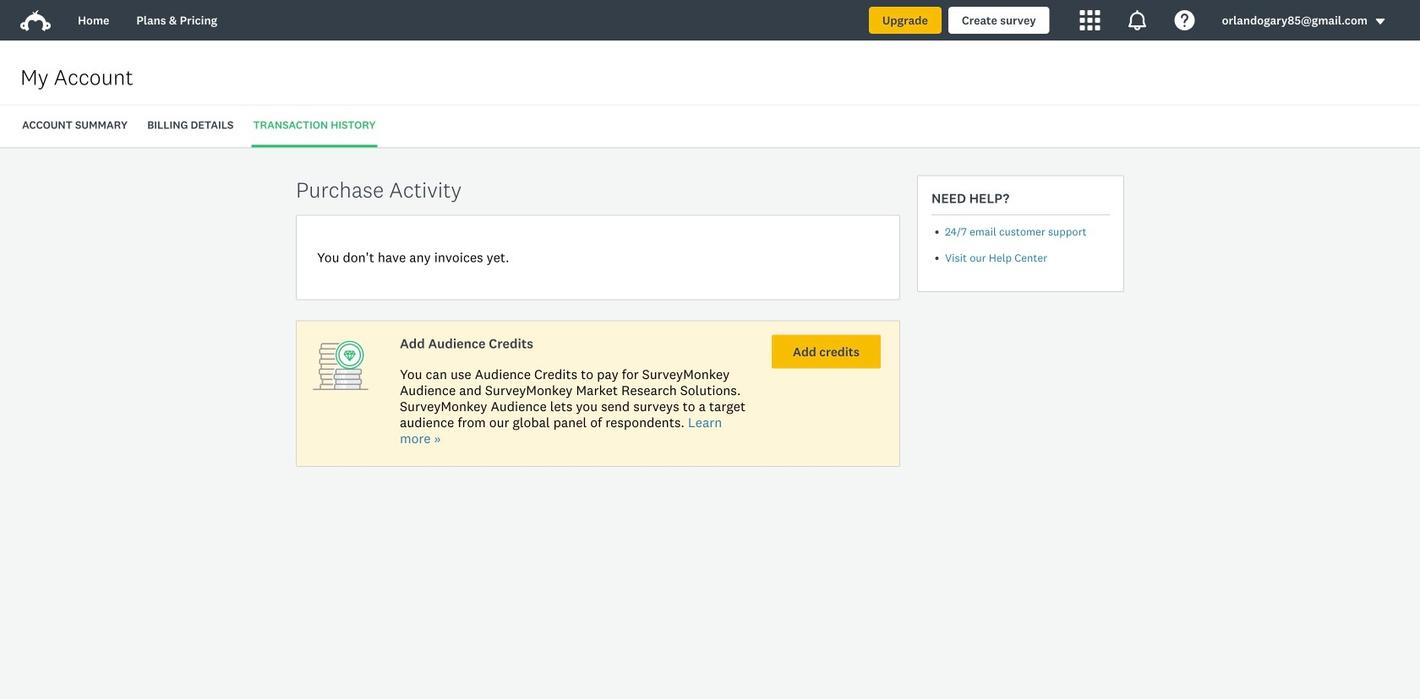 Task type: locate. For each thing, give the bounding box(es) containing it.
0 horizontal spatial products icon image
[[1080, 10, 1100, 30]]

1 horizontal spatial products icon image
[[1127, 10, 1148, 30]]

products icon image
[[1080, 10, 1100, 30], [1127, 10, 1148, 30]]

surveymonkey logo image
[[20, 10, 51, 31]]



Task type: vqa. For each thing, say whether or not it's contained in the screenshot.
SurveyMonkey Logo
yes



Task type: describe. For each thing, give the bounding box(es) containing it.
dropdown arrow image
[[1374, 16, 1386, 27]]

1 products icon image from the left
[[1080, 10, 1100, 30]]

2 products icon image from the left
[[1127, 10, 1148, 30]]

help icon image
[[1175, 10, 1195, 30]]



